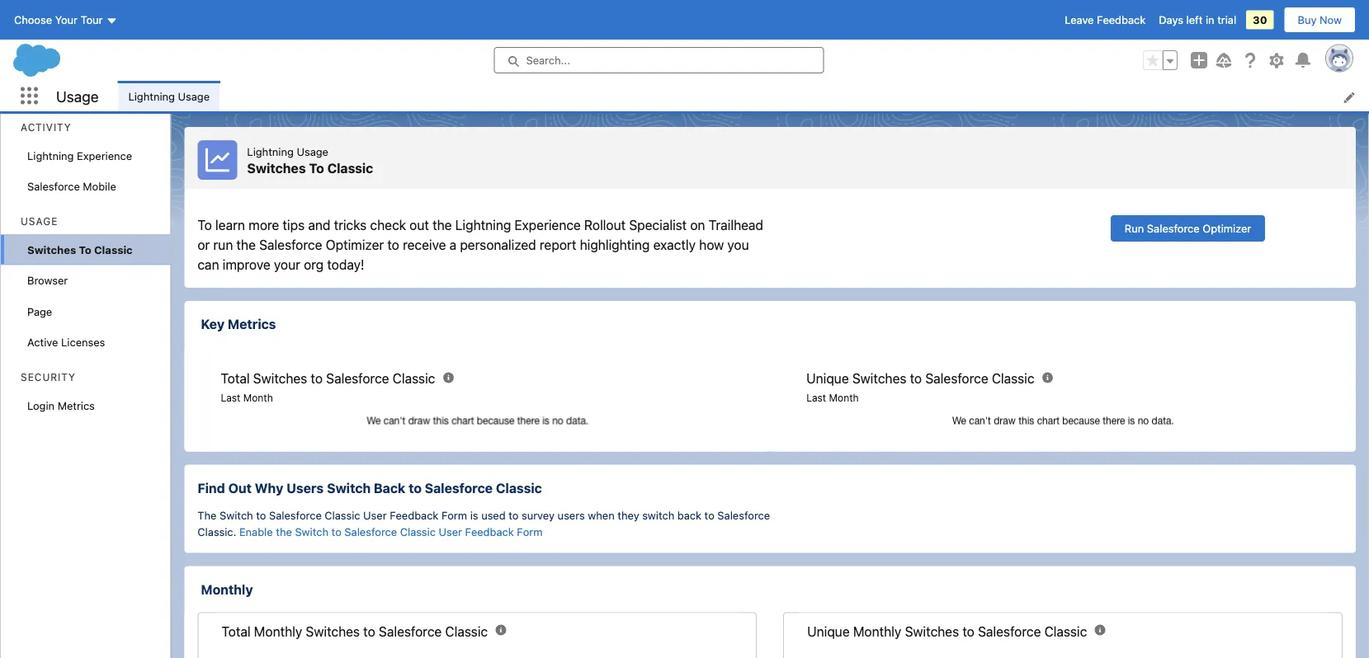 Task type: locate. For each thing, give the bounding box(es) containing it.
the switch to salesforce classic user feedback form is used to survey users when they switch back to salesforce classic.
[[198, 509, 770, 538]]

highlighting
[[580, 237, 650, 253]]

0 vertical spatial optimizer
[[1203, 222, 1251, 235]]

switches to classic
[[27, 243, 133, 256]]

1 horizontal spatial form
[[517, 525, 543, 538]]

1 vertical spatial user
[[439, 525, 462, 538]]

total for total switches to salesforce classic
[[221, 371, 250, 387]]

feedback down used
[[465, 525, 514, 538]]

total for total monthly switches to salesforce classic
[[221, 624, 250, 639]]

1 horizontal spatial monthly
[[254, 624, 302, 639]]

2 horizontal spatial monthly
[[853, 624, 901, 639]]

usage up lightning usage logo
[[178, 90, 210, 102]]

the right enable
[[276, 525, 292, 538]]

0 horizontal spatial form
[[441, 509, 467, 522]]

month down unique switches to salesforce classic
[[829, 392, 859, 404]]

the
[[432, 217, 452, 233], [236, 237, 256, 253], [276, 525, 292, 538]]

classic inside the lightning usage switches to classic
[[327, 160, 373, 176]]

form down survey
[[517, 525, 543, 538]]

feedback
[[1097, 14, 1146, 26], [390, 509, 438, 522], [465, 525, 514, 538]]

metrics
[[228, 316, 276, 332], [57, 399, 95, 412]]

lightning
[[128, 90, 175, 102], [247, 145, 294, 158], [27, 149, 74, 162], [455, 217, 511, 233]]

your
[[55, 14, 78, 26]]

today!
[[327, 257, 364, 273]]

1 vertical spatial to
[[198, 217, 212, 233]]

2 last from the left
[[806, 392, 826, 404]]

lightning experience
[[27, 149, 132, 162]]

1 vertical spatial the
[[236, 237, 256, 253]]

unique
[[806, 371, 849, 387], [807, 624, 850, 639]]

org
[[304, 257, 324, 273]]

0 horizontal spatial month
[[243, 392, 273, 404]]

total switches to salesforce classic
[[221, 371, 435, 387]]

1 last month from the left
[[221, 392, 273, 404]]

switches
[[247, 160, 306, 176], [27, 243, 76, 256], [253, 371, 307, 387], [852, 371, 906, 387], [306, 624, 360, 639], [905, 624, 959, 639]]

rollout
[[584, 217, 626, 233]]

how
[[699, 237, 724, 253]]

to up or
[[198, 217, 212, 233]]

switch left back
[[327, 480, 371, 496]]

user
[[363, 509, 387, 522], [439, 525, 462, 538]]

1 vertical spatial switch
[[220, 509, 253, 522]]

1 vertical spatial feedback
[[390, 509, 438, 522]]

lightning inside list
[[128, 90, 175, 102]]

the up a
[[432, 217, 452, 233]]

salesforce inside run salesforce optimizer link
[[1147, 222, 1200, 235]]

0 horizontal spatial last month
[[221, 392, 273, 404]]

form
[[441, 509, 467, 522], [517, 525, 543, 538]]

last month
[[221, 392, 273, 404], [806, 392, 859, 404]]

1 horizontal spatial last
[[806, 392, 826, 404]]

2 horizontal spatial feedback
[[1097, 14, 1146, 26]]

lightning usage list
[[118, 81, 1369, 111]]

used
[[481, 509, 506, 522]]

2 vertical spatial to
[[79, 243, 91, 256]]

unique for unique switches to salesforce classic
[[806, 371, 849, 387]]

0 horizontal spatial to
[[79, 243, 91, 256]]

leave feedback link
[[1065, 14, 1146, 26]]

2 month from the left
[[829, 392, 859, 404]]

user inside the switch to salesforce classic user feedback form is used to survey users when they switch back to salesforce classic.
[[363, 509, 387, 522]]

1 horizontal spatial to
[[198, 217, 212, 233]]

buy
[[1298, 14, 1317, 26]]

they
[[618, 509, 639, 522]]

to up and
[[309, 160, 324, 176]]

monthly for total monthly switches to salesforce classic
[[254, 624, 302, 639]]

1 vertical spatial metrics
[[57, 399, 95, 412]]

0 vertical spatial form
[[441, 509, 467, 522]]

experience up "report"
[[515, 217, 581, 233]]

0 vertical spatial unique
[[806, 371, 849, 387]]

switch down users
[[295, 525, 329, 538]]

30
[[1253, 14, 1267, 26]]

0 horizontal spatial feedback
[[390, 509, 438, 522]]

switch inside the switch to salesforce classic user feedback form is used to survey users when they switch back to salesforce classic.
[[220, 509, 253, 522]]

leave
[[1065, 14, 1094, 26]]

on
[[690, 217, 705, 233]]

month
[[243, 392, 273, 404], [829, 392, 859, 404]]

1 vertical spatial experience
[[515, 217, 581, 233]]

0 vertical spatial feedback
[[1097, 14, 1146, 26]]

1 horizontal spatial last month
[[806, 392, 859, 404]]

feedback inside the switch to salesforce classic user feedback form is used to survey users when they switch back to salesforce classic.
[[390, 509, 438, 522]]

1 horizontal spatial feedback
[[465, 525, 514, 538]]

lightning usage logo image
[[198, 140, 237, 180]]

0 vertical spatial the
[[432, 217, 452, 233]]

0 horizontal spatial optimizer
[[326, 237, 384, 253]]

experience up mobile
[[77, 149, 132, 162]]

search... button
[[494, 47, 824, 73]]

1 horizontal spatial the
[[276, 525, 292, 538]]

lightning inside to learn more tips and tricks check out the lightning experience rollout specialist on trailhead or run the                      salesforce optimizer to receive a personalized report highlighting exactly how you can improve your org today!
[[455, 217, 511, 233]]

lightning for lightning usage
[[128, 90, 175, 102]]

receive
[[403, 237, 446, 253]]

0 horizontal spatial last
[[221, 392, 240, 404]]

month down total switches to salesforce classic
[[243, 392, 273, 404]]

2 vertical spatial feedback
[[465, 525, 514, 538]]

2 vertical spatial switch
[[295, 525, 329, 538]]

to down the salesforce mobile
[[79, 243, 91, 256]]

classic.
[[198, 525, 236, 538]]

0 vertical spatial total
[[221, 371, 250, 387]]

0 vertical spatial to
[[309, 160, 324, 176]]

0 vertical spatial user
[[363, 509, 387, 522]]

group
[[1143, 50, 1178, 70]]

1 month from the left
[[243, 392, 273, 404]]

to
[[387, 237, 399, 253], [311, 371, 323, 387], [910, 371, 922, 387], [409, 480, 422, 496], [256, 509, 266, 522], [509, 509, 519, 522], [704, 509, 714, 522], [331, 525, 341, 538], [363, 624, 375, 639], [962, 624, 974, 639]]

last month for total
[[221, 392, 273, 404]]

switch
[[642, 509, 674, 522]]

to
[[309, 160, 324, 176], [198, 217, 212, 233], [79, 243, 91, 256]]

monthly
[[201, 582, 253, 597], [254, 624, 302, 639], [853, 624, 901, 639]]

total
[[221, 371, 250, 387], [221, 624, 250, 639]]

the up improve
[[236, 237, 256, 253]]

0 horizontal spatial metrics
[[57, 399, 95, 412]]

1 vertical spatial unique
[[807, 624, 850, 639]]

login
[[27, 399, 55, 412]]

key metrics
[[201, 316, 276, 332]]

2 horizontal spatial to
[[309, 160, 324, 176]]

metrics right login
[[57, 399, 95, 412]]

key
[[201, 316, 225, 332]]

optimizer
[[1203, 222, 1251, 235], [326, 237, 384, 253]]

metrics right key
[[228, 316, 276, 332]]

can
[[198, 257, 219, 273]]

active
[[27, 336, 58, 349]]

lightning usage
[[128, 90, 210, 102]]

left
[[1186, 14, 1203, 26]]

0 horizontal spatial user
[[363, 509, 387, 522]]

enable the switch to salesforce classic user feedback form
[[239, 525, 543, 538]]

1 vertical spatial total
[[221, 624, 250, 639]]

to inside to learn more tips and tricks check out the lightning experience rollout specialist on trailhead or run the                      salesforce optimizer to receive a personalized report highlighting exactly how you can improve your org today!
[[198, 217, 212, 233]]

form inside the switch to salesforce classic user feedback form is used to survey users when they switch back to salesforce classic.
[[441, 509, 467, 522]]

1 horizontal spatial metrics
[[228, 316, 276, 332]]

lightning usage link
[[118, 81, 220, 111]]

1 horizontal spatial month
[[829, 392, 859, 404]]

in
[[1206, 14, 1214, 26]]

a
[[449, 237, 456, 253]]

classic
[[327, 160, 373, 176], [94, 243, 133, 256], [393, 371, 435, 387], [992, 371, 1034, 387], [496, 480, 542, 496], [325, 509, 360, 522], [400, 525, 436, 538], [445, 624, 488, 639], [1044, 624, 1087, 639]]

switch up classic.
[[220, 509, 253, 522]]

0 horizontal spatial experience
[[77, 149, 132, 162]]

last month for unique
[[806, 392, 859, 404]]

1 last from the left
[[221, 392, 240, 404]]

feedback right leave
[[1097, 14, 1146, 26]]

and
[[308, 217, 330, 233]]

run salesforce optimizer link
[[1111, 215, 1265, 242]]

1 horizontal spatial experience
[[515, 217, 581, 233]]

back
[[374, 480, 405, 496]]

run salesforce optimizer
[[1125, 222, 1251, 235]]

feedback up enable the switch to salesforce classic user feedback form
[[390, 509, 438, 522]]

2 last month from the left
[[806, 392, 859, 404]]

experience
[[77, 149, 132, 162], [515, 217, 581, 233]]

switches inside the lightning usage switches to classic
[[247, 160, 306, 176]]

out
[[410, 217, 429, 233]]

back
[[677, 509, 701, 522]]

usage up and
[[297, 145, 328, 158]]

unique for unique monthly switches to salesforce classic
[[807, 624, 850, 639]]

0 vertical spatial metrics
[[228, 316, 276, 332]]

form left is
[[441, 509, 467, 522]]

1 vertical spatial optimizer
[[326, 237, 384, 253]]

usage
[[56, 87, 99, 105], [178, 90, 210, 102], [297, 145, 328, 158], [21, 216, 58, 227]]

lightning inside the lightning usage switches to classic
[[247, 145, 294, 158]]



Task type: vqa. For each thing, say whether or not it's contained in the screenshot.
Your
yes



Task type: describe. For each thing, give the bounding box(es) containing it.
trailhead
[[709, 217, 763, 233]]

improve
[[223, 257, 270, 273]]

days left in trial
[[1159, 14, 1236, 26]]

usage down the salesforce mobile
[[21, 216, 58, 227]]

optimizer inside to learn more tips and tricks check out the lightning experience rollout specialist on trailhead or run the                      salesforce optimizer to receive a personalized report highlighting exactly how you can improve your org today!
[[326, 237, 384, 253]]

metrics for key metrics
[[228, 316, 276, 332]]

classic inside the switch to salesforce classic user feedback form is used to survey users when they switch back to salesforce classic.
[[325, 509, 360, 522]]

active licenses
[[27, 336, 105, 349]]

2 horizontal spatial the
[[432, 217, 452, 233]]

month for unique
[[829, 392, 859, 404]]

users
[[286, 480, 324, 496]]

tricks
[[334, 217, 367, 233]]

usage inside list
[[178, 90, 210, 102]]

browser
[[27, 274, 68, 287]]

monthly for unique monthly switches to salesforce classic
[[853, 624, 901, 639]]

0 horizontal spatial monthly
[[201, 582, 253, 597]]

run
[[213, 237, 233, 253]]

personalized
[[460, 237, 536, 253]]

0 vertical spatial switch
[[327, 480, 371, 496]]

report
[[540, 237, 576, 253]]

licenses
[[61, 336, 105, 349]]

survey
[[522, 509, 555, 522]]

login metrics
[[27, 399, 95, 412]]

buy now
[[1298, 14, 1342, 26]]

why
[[255, 480, 283, 496]]

tour
[[81, 14, 103, 26]]

out
[[228, 480, 252, 496]]

last for total switches to salesforce classic
[[221, 392, 240, 404]]

specialist
[[629, 217, 687, 233]]

last for unique switches to salesforce classic
[[806, 392, 826, 404]]

more
[[249, 217, 279, 233]]

you
[[727, 237, 749, 253]]

activity
[[21, 122, 71, 133]]

choose
[[14, 14, 52, 26]]

run
[[1125, 222, 1144, 235]]

lightning for lightning usage switches to classic
[[247, 145, 294, 158]]

page
[[27, 305, 52, 318]]

0 horizontal spatial the
[[236, 237, 256, 253]]

check
[[370, 217, 406, 233]]

learn
[[215, 217, 245, 233]]

search...
[[526, 54, 570, 66]]

when
[[588, 509, 615, 522]]

usage up activity
[[56, 87, 99, 105]]

tips
[[283, 217, 305, 233]]

buy now button
[[1284, 7, 1356, 33]]

find
[[198, 480, 225, 496]]

2 vertical spatial the
[[276, 525, 292, 538]]

or
[[198, 237, 210, 253]]

users
[[558, 509, 585, 522]]

security
[[21, 372, 76, 383]]

1 vertical spatial form
[[517, 525, 543, 538]]

days
[[1159, 14, 1183, 26]]

unique monthly switches to salesforce classic
[[807, 624, 1087, 639]]

usage inside the lightning usage switches to classic
[[297, 145, 328, 158]]

unique switches to salesforce classic
[[806, 371, 1034, 387]]

mobile
[[83, 180, 116, 193]]

enable the switch to salesforce classic user feedback form link
[[239, 525, 543, 538]]

salesforce inside to learn more tips and tricks check out the lightning experience rollout specialist on trailhead or run the                      salesforce optimizer to receive a personalized report highlighting exactly how you can improve your org today!
[[259, 237, 322, 253]]

month for total
[[243, 392, 273, 404]]

exactly
[[653, 237, 696, 253]]

to learn more tips and tricks check out the lightning experience rollout specialist on trailhead or run the                      salesforce optimizer to receive a personalized report highlighting exactly how you can improve your org today!
[[198, 217, 763, 273]]

lightning usage switches to classic
[[247, 145, 373, 176]]

the
[[198, 509, 217, 522]]

metrics for login metrics
[[57, 399, 95, 412]]

now
[[1320, 14, 1342, 26]]

trial
[[1217, 14, 1236, 26]]

experience inside to learn more tips and tricks check out the lightning experience rollout specialist on trailhead or run the                      salesforce optimizer to receive a personalized report highlighting exactly how you can improve your org today!
[[515, 217, 581, 233]]

lightning for lightning experience
[[27, 149, 74, 162]]

total monthly switches to salesforce classic
[[221, 624, 488, 639]]

to inside to learn more tips and tricks check out the lightning experience rollout specialist on trailhead or run the                      salesforce optimizer to receive a personalized report highlighting exactly how you can improve your org today!
[[387, 237, 399, 253]]

enable
[[239, 525, 273, 538]]

0 vertical spatial experience
[[77, 149, 132, 162]]

choose your tour button
[[13, 7, 118, 33]]

choose your tour
[[14, 14, 103, 26]]

leave feedback
[[1065, 14, 1146, 26]]

find out why users switch back to salesforce classic
[[198, 480, 542, 496]]

is
[[470, 509, 478, 522]]

salesforce mobile
[[27, 180, 116, 193]]

your
[[274, 257, 300, 273]]

1 horizontal spatial optimizer
[[1203, 222, 1251, 235]]

1 horizontal spatial user
[[439, 525, 462, 538]]

to inside the lightning usage switches to classic
[[309, 160, 324, 176]]



